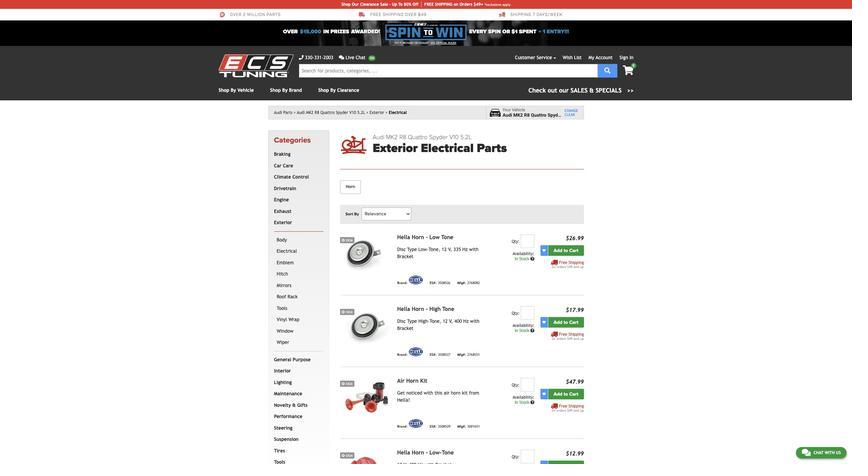 Task type: locate. For each thing, give the bounding box(es) containing it.
1 vertical spatial hella - corporate logo image
[[409, 347, 423, 356]]

0 vertical spatial up
[[580, 265, 584, 269]]

brand: for high
[[397, 353, 408, 357]]

availability: for $26.99
[[513, 251, 535, 256]]

1 up from the top
[[580, 265, 584, 269]]

v, left "400"
[[449, 318, 453, 324]]

es#3508539 - 7424001 - hella horn - low-tone - 12 v, 400 hz with bracket - hella - audi bmw volkswagen mercedes benz mini porsche image
[[340, 450, 392, 464]]

1 type from the top
[[407, 247, 417, 252]]

2 vertical spatial add to cart
[[554, 391, 579, 397]]

0 vertical spatial tone
[[442, 234, 454, 241]]

2 vertical spatial tone
[[442, 449, 454, 456]]

mk2 inside audi mk2 r8 quattro spyder v10 5.2l exterior electrical parts
[[386, 133, 398, 141]]

up for $26.99
[[580, 265, 584, 269]]

1 vertical spatial &
[[293, 403, 296, 408]]

over for over $15,000 in prizes
[[283, 28, 298, 35]]

0 vertical spatial low-
[[419, 247, 429, 252]]

2 free shipping on orders $49 and up from the top
[[552, 332, 584, 341]]

up down $26.99
[[580, 265, 584, 269]]

0 vertical spatial tone,
[[429, 247, 441, 252]]

bracket
[[397, 254, 414, 259], [397, 326, 414, 331]]

2 vertical spatial add
[[554, 391, 563, 397]]

0 vertical spatial add to cart
[[554, 248, 579, 253]]

1 horizontal spatial clearance
[[360, 2, 379, 7]]

audi for audi parts
[[274, 110, 282, 115]]

5.2l inside your vehicle audi mk2 r8 quattro spyder v10 5.2l
[[573, 112, 582, 118]]

es#3508529 - 3001651 - air horn kit - get noticed with this air horn kit from hella! - hella - audi bmw volkswagen mercedes benz mini image
[[340, 378, 392, 417]]

1 vertical spatial es#:
[[430, 353, 437, 357]]

- for hella horn - low tone
[[426, 234, 428, 241]]

0 vertical spatial chat
[[356, 55, 366, 60]]

ping
[[444, 2, 453, 7]]

12
[[442, 247, 447, 252], [443, 318, 448, 324]]

mfg#: left 2768551
[[458, 353, 466, 357]]

add to cart down $47.99
[[554, 391, 579, 397]]

2 horizontal spatial mk2
[[514, 112, 523, 118]]

1 vertical spatial add
[[554, 319, 563, 325]]

roof rack link
[[275, 291, 322, 303]]

2 in stock from the top
[[515, 328, 531, 333]]

3 up from the top
[[580, 409, 584, 412]]

clearance up audi mk2 r8 quattro spyder v10 5.2l link
[[337, 87, 359, 93]]

general
[[274, 357, 291, 362]]

tone, inside disc type low-tone, 12 v, 335 hz with bracket
[[429, 247, 441, 252]]

stock for $17.99
[[520, 328, 529, 333]]

lighting
[[274, 380, 292, 385]]

0 horizontal spatial quattro
[[321, 110, 335, 115]]

orders down $17.99
[[557, 337, 566, 341]]

2 brand: from the top
[[397, 353, 408, 357]]

low- down es#: 3508529
[[430, 449, 442, 456]]

3 add to wish list image from the top
[[543, 392, 546, 396]]

3 add to cart from the top
[[554, 391, 579, 397]]

qty: for $26.99
[[512, 239, 520, 244]]

electrical inside audi mk2 r8 quattro spyder v10 5.2l exterior electrical parts
[[421, 141, 474, 156]]

low- down hella horn - low tone
[[419, 247, 429, 252]]

tools link
[[275, 303, 322, 314]]

es#: for high
[[430, 353, 437, 357]]

add to cart down $17.99
[[554, 319, 579, 325]]

1 add to cart from the top
[[554, 248, 579, 253]]

spyder inside audi mk2 r8 quattro spyder v10 5.2l exterior electrical parts
[[429, 133, 448, 141]]

1 vertical spatial exterior link
[[273, 217, 322, 229]]

1 vertical spatial orders
[[557, 337, 566, 341]]

0 vertical spatial v,
[[448, 247, 452, 252]]

to down $47.99
[[564, 391, 568, 397]]

3 free shipping on orders $49 and up from the top
[[552, 404, 584, 412]]

.
[[456, 42, 457, 45]]

2 up from the top
[[580, 337, 584, 341]]

1 hella - corporate logo image from the top
[[409, 276, 423, 284]]

in stock for $26.99
[[515, 257, 531, 261]]

2 vertical spatial and
[[574, 409, 579, 412]]

5.2l inside audi mk2 r8 quattro spyder v10 5.2l exterior electrical parts
[[461, 133, 472, 141]]

add to wish list image
[[543, 249, 546, 252], [543, 321, 546, 324], [543, 392, 546, 396]]

12 left 335
[[442, 247, 447, 252]]

hz for hella horn - low tone
[[463, 247, 468, 252]]

air horn kit link
[[397, 378, 428, 384]]

1 free shipping on orders $49 and up from the top
[[552, 260, 584, 269]]

0 vertical spatial mfg#:
[[458, 281, 466, 285]]

add to cart button down $47.99
[[548, 389, 584, 399]]

and
[[574, 265, 579, 269], [574, 337, 579, 341], [574, 409, 579, 412]]

in for $17.99
[[515, 328, 518, 333]]

vinyl
[[277, 317, 287, 322]]

1 vertical spatial question circle image
[[531, 400, 535, 405]]

add to cart button for $26.99
[[548, 245, 584, 256]]

0 vertical spatial es#:
[[430, 281, 437, 285]]

12 for low
[[442, 247, 447, 252]]

1 es#: from the top
[[430, 281, 437, 285]]

2 vertical spatial hella
[[397, 449, 410, 456]]

spyder for audi mk2 r8 quattro spyder v10 5.2l exterior electrical parts
[[429, 133, 448, 141]]

1 orders from the top
[[557, 265, 566, 269]]

1 qty: from the top
[[512, 239, 520, 244]]

v, inside disc type low-tone, 12 v, 335 hz with bracket
[[448, 247, 452, 252]]

2 vertical spatial free shipping on orders $49 and up
[[552, 404, 584, 412]]

with left the this
[[424, 390, 433, 396]]

0 vertical spatial type
[[407, 247, 417, 252]]

1 and from the top
[[574, 265, 579, 269]]

stock for $26.99
[[520, 257, 529, 261]]

es#: left 3508527
[[430, 353, 437, 357]]

shipping down $47.99
[[569, 404, 584, 409]]

1 vertical spatial clearance
[[337, 87, 359, 93]]

tone right high
[[443, 306, 455, 312]]

r8 inside audi mk2 r8 quattro spyder v10 5.2l exterior electrical parts
[[400, 133, 407, 141]]

necessary.
[[415, 42, 430, 45]]

es#3508527 - 2768551 - hella horn - high tone - disc type high-tone, 12 v, 400 hz with bracket - hella - audi bmw volkswagen mercedes benz mini image
[[340, 306, 392, 345]]

lighting link
[[273, 377, 322, 388]]

clearance for by
[[337, 87, 359, 93]]

1 vertical spatial bracket
[[397, 326, 414, 331]]

exterior subcategories element
[[274, 231, 324, 351]]

vehicle right your
[[512, 107, 525, 112]]

& inside sales & specials link
[[590, 87, 594, 94]]

5.2l
[[357, 110, 365, 115], [573, 112, 582, 118], [461, 133, 472, 141]]

disc down hella horn - low tone
[[397, 247, 406, 252]]

orders down $47.99
[[557, 409, 566, 412]]

by up audi mk2 r8 quattro spyder v10 5.2l link
[[331, 87, 336, 93]]

audi parts
[[274, 110, 293, 115]]

hitch
[[277, 271, 288, 277]]

1 brand: from the top
[[397, 281, 408, 285]]

2 add to wish list image from the top
[[543, 321, 546, 324]]

hz inside disc type low-tone, 12 v, 335 hz with bracket
[[463, 247, 468, 252]]

hella - corporate logo image left es#: 3508526
[[409, 276, 423, 284]]

brand: for low
[[397, 281, 408, 285]]

by down ecs tuning 'image'
[[231, 87, 236, 93]]

type left 'high-'
[[407, 318, 417, 324]]

cart down $47.99
[[570, 391, 579, 397]]

climate
[[274, 174, 291, 180]]

free shipping on orders $49 and up down $47.99
[[552, 404, 584, 412]]

es#: 3508527
[[430, 353, 451, 357]]

1 horizontal spatial electrical
[[389, 110, 407, 115]]

cart for $26.99
[[570, 248, 579, 253]]

0 vertical spatial cart
[[570, 248, 579, 253]]

hella for hella horn - high tone
[[397, 306, 410, 312]]

clearance right our
[[360, 2, 379, 7]]

2 vertical spatial add to cart button
[[548, 389, 584, 399]]

novelty & gifts
[[274, 403, 308, 408]]

1 vertical spatial hz
[[464, 318, 469, 324]]

hz inside disc type high-tone, 12 v, 400 hz with bracket
[[464, 318, 469, 324]]

0 horizontal spatial low-
[[419, 247, 429, 252]]

1 add from the top
[[554, 248, 563, 253]]

$49
[[418, 12, 427, 17], [567, 265, 573, 269], [567, 337, 573, 341], [567, 409, 573, 412]]

& right sales
[[590, 87, 594, 94]]

1 horizontal spatial exterior link
[[370, 110, 388, 115]]

your
[[503, 107, 511, 112]]

exterior inside category navigation 'element'
[[274, 220, 292, 225]]

v, inside disc type high-tone, 12 v, 400 hz with bracket
[[449, 318, 453, 324]]

ship
[[435, 2, 444, 7]]

mfg#: left the 2768082
[[458, 281, 466, 285]]

1 vertical spatial in stock
[[515, 328, 531, 333]]

1 add to cart button from the top
[[548, 245, 584, 256]]

hella
[[397, 234, 410, 241], [397, 306, 410, 312], [397, 449, 410, 456]]

2768551
[[468, 353, 480, 357]]

12 inside disc type high-tone, 12 v, 400 hz with bracket
[[443, 318, 448, 324]]

hella - corporate logo image left es#: 3508529
[[409, 419, 423, 428]]

2 vertical spatial stock
[[520, 400, 529, 405]]

disc
[[397, 247, 406, 252], [397, 318, 406, 324]]

with right 335
[[469, 247, 479, 252]]

phone image
[[299, 55, 304, 60]]

2 vertical spatial orders
[[557, 409, 566, 412]]

& inside "novelty & gifts" link
[[293, 403, 296, 408]]

availability:
[[513, 251, 535, 256], [513, 323, 535, 328], [513, 395, 535, 400]]

*exclusions apply link
[[485, 2, 511, 7]]

tone down 3508529
[[442, 449, 454, 456]]

3 orders from the top
[[557, 409, 566, 412]]

0 horizontal spatial &
[[293, 403, 296, 408]]

cart
[[570, 248, 579, 253], [570, 319, 579, 325], [570, 391, 579, 397]]

0 vertical spatial 12
[[442, 247, 447, 252]]

spin
[[488, 28, 501, 35]]

hz for hella horn - high tone
[[464, 318, 469, 324]]

every
[[470, 28, 487, 35]]

shop
[[342, 2, 351, 7], [219, 87, 229, 93], [270, 87, 281, 93], [318, 87, 329, 93]]

$49 for $47.99
[[567, 409, 573, 412]]

type inside disc type high-tone, 12 v, 400 hz with bracket
[[407, 318, 417, 324]]

bracket for hella horn - low tone
[[397, 254, 414, 259]]

2 stock from the top
[[520, 328, 529, 333]]

$49 down $17.99
[[567, 337, 573, 341]]

days/week
[[537, 12, 563, 17]]

sale
[[380, 2, 388, 7]]

$49+
[[474, 2, 483, 7]]

shipping left 7
[[511, 12, 532, 17]]

0 horizontal spatial over
[[230, 12, 242, 17]]

parts
[[267, 12, 281, 17]]

1 vertical spatial tone
[[443, 306, 455, 312]]

add to cart button down $26.99
[[548, 245, 584, 256]]

up down $47.99
[[580, 409, 584, 412]]

cart for $17.99
[[570, 319, 579, 325]]

1 add to wish list image from the top
[[543, 249, 546, 252]]

& for novelty
[[293, 403, 296, 408]]

bracket down hella horn - high tone
[[397, 326, 414, 331]]

0 vertical spatial in stock
[[515, 257, 531, 261]]

tone for hella horn - low tone
[[442, 234, 454, 241]]

0 vertical spatial and
[[574, 265, 579, 269]]

0 horizontal spatial clearance
[[337, 87, 359, 93]]

in for $26.99
[[515, 257, 518, 261]]

0 vertical spatial clearance
[[360, 2, 379, 7]]

None number field
[[521, 234, 535, 248], [521, 306, 535, 320], [521, 378, 535, 392], [521, 450, 535, 463], [521, 234, 535, 248], [521, 306, 535, 320], [521, 378, 535, 392], [521, 450, 535, 463]]

interior
[[274, 368, 291, 374]]

3 and from the top
[[574, 409, 579, 412]]

hz right 335
[[463, 247, 468, 252]]

2 vertical spatial mfg#:
[[458, 425, 466, 429]]

1 mfg#: from the top
[[458, 281, 466, 285]]

1 vertical spatial stock
[[520, 328, 529, 333]]

electrical inside the exterior subcategories element
[[277, 249, 297, 254]]

1 vertical spatial add to cart button
[[548, 317, 584, 328]]

vehicle down ecs tuning 'image'
[[238, 87, 254, 93]]

sign in link
[[620, 55, 634, 60]]

0 vertical spatial electrical
[[389, 110, 407, 115]]

1 vertical spatial brand:
[[397, 353, 408, 357]]

over
[[230, 12, 242, 17], [283, 28, 298, 35]]

to
[[564, 248, 568, 253], [564, 319, 568, 325], [564, 391, 568, 397]]

audi
[[274, 110, 282, 115], [297, 110, 305, 115], [503, 112, 512, 118], [373, 133, 385, 141]]

3 stock from the top
[[520, 400, 529, 405]]

to down $26.99
[[564, 248, 568, 253]]

add to cart button down $17.99
[[548, 317, 584, 328]]

& left gifts
[[293, 403, 296, 408]]

v10 for audi mk2 r8 quattro spyder v10 5.2l exterior electrical parts
[[450, 133, 459, 141]]

entry!!!
[[547, 28, 569, 35]]

1 vertical spatial add to wish list image
[[543, 321, 546, 324]]

0 vertical spatial to
[[564, 248, 568, 253]]

audi for audi mk2 r8 quattro spyder v10 5.2l
[[297, 110, 305, 115]]

hz right "400"
[[464, 318, 469, 324]]

shop for shop by clearance
[[318, 87, 329, 93]]

chat inside "live chat" link
[[356, 55, 366, 60]]

and down $26.99
[[574, 265, 579, 269]]

v, left 335
[[448, 247, 452, 252]]

1 vertical spatial cart
[[570, 319, 579, 325]]

1 horizontal spatial parts
[[477, 141, 507, 156]]

shipping down $26.99
[[569, 260, 584, 265]]

0 vertical spatial free shipping on orders $49 and up
[[552, 260, 584, 269]]

orders for $47.99
[[557, 409, 566, 412]]

2 disc from the top
[[397, 318, 406, 324]]

1 horizontal spatial mk2
[[386, 133, 398, 141]]

chat inside chat with us link
[[814, 451, 824, 455]]

type inside disc type low-tone, 12 v, 335 hz with bracket
[[407, 247, 417, 252]]

shop by clearance
[[318, 87, 359, 93]]

3 qty: from the top
[[512, 383, 520, 388]]

2 vertical spatial cart
[[570, 391, 579, 397]]

type down hella horn - low tone
[[407, 247, 417, 252]]

1 vertical spatial chat
[[814, 451, 824, 455]]

2 type from the top
[[407, 318, 417, 324]]

2 hella from the top
[[397, 306, 410, 312]]

0 horizontal spatial mk2
[[306, 110, 314, 115]]

1 in stock from the top
[[515, 257, 531, 261]]

with inside disc type high-tone, 12 v, 400 hz with bracket
[[470, 318, 480, 324]]

mk2
[[306, 110, 314, 115], [514, 112, 523, 118], [386, 133, 398, 141]]

2 horizontal spatial electrical
[[421, 141, 474, 156]]

5.2l for audi mk2 r8 quattro spyder v10 5.2l exterior electrical parts
[[461, 133, 472, 141]]

0 vertical spatial question circle image
[[531, 257, 535, 261]]

330-331-2003 link
[[299, 54, 334, 61]]

3 add from the top
[[554, 391, 563, 397]]

&
[[590, 87, 594, 94], [293, 403, 296, 408]]

1 vertical spatial electrical
[[421, 141, 474, 156]]

mfg#: left 3001651
[[458, 425, 466, 429]]

orders for $17.99
[[557, 337, 566, 341]]

by for clearance
[[331, 87, 336, 93]]

0 vertical spatial brand:
[[397, 281, 408, 285]]

shop for shop by brand
[[270, 87, 281, 93]]

0 vertical spatial hella
[[397, 234, 410, 241]]

0 horizontal spatial parts
[[283, 110, 293, 115]]

wish list
[[563, 55, 582, 60]]

shipping for $47.99
[[569, 404, 584, 409]]

1 horizontal spatial quattro
[[408, 133, 428, 141]]

3 to from the top
[[564, 391, 568, 397]]

es#: left 3508529
[[430, 425, 437, 429]]

3 add to cart button from the top
[[548, 389, 584, 399]]

engine
[[274, 197, 289, 203]]

and for $26.99
[[574, 265, 579, 269]]

free down $47.99
[[559, 404, 568, 409]]

0 horizontal spatial r8
[[315, 110, 319, 115]]

1 vertical spatial 12
[[443, 318, 448, 324]]

3 in stock from the top
[[515, 400, 531, 405]]

mk2 for audi mk2 r8 quattro spyder v10 5.2l
[[306, 110, 314, 115]]

availability: for $17.99
[[513, 323, 535, 328]]

customer service button
[[515, 54, 556, 61]]

2 mfg#: from the top
[[458, 353, 466, 357]]

tone right low on the right of the page
[[442, 234, 454, 241]]

maintenance
[[274, 391, 302, 397]]

shipping down $17.99
[[569, 332, 584, 337]]

over
[[405, 12, 417, 17]]

1 vertical spatial exterior
[[373, 141, 418, 156]]

es#:
[[430, 281, 437, 285], [430, 353, 437, 357], [430, 425, 437, 429]]

1 availability: from the top
[[513, 251, 535, 256]]

1 vertical spatial over
[[283, 28, 298, 35]]

1 cart from the top
[[570, 248, 579, 253]]

2 horizontal spatial 5.2l
[[573, 112, 582, 118]]

hella horn - low tone
[[397, 234, 454, 241]]

3 cart from the top
[[570, 391, 579, 397]]

12 left "400"
[[443, 318, 448, 324]]

2 horizontal spatial v10
[[564, 112, 572, 118]]

0 vertical spatial orders
[[557, 265, 566, 269]]

12 inside disc type low-tone, 12 v, 335 hz with bracket
[[442, 247, 447, 252]]

2 vertical spatial hella - corporate logo image
[[409, 419, 423, 428]]

question circle image for $26.99
[[531, 257, 535, 261]]

car care
[[274, 163, 293, 168]]

2 vertical spatial add to wish list image
[[543, 392, 546, 396]]

disc inside disc type high-tone, 12 v, 400 hz with bracket
[[397, 318, 406, 324]]

cart down $17.99
[[570, 319, 579, 325]]

3 availability: from the top
[[513, 395, 535, 400]]

my account
[[589, 55, 613, 60]]

exterior link
[[370, 110, 388, 115], [273, 217, 322, 229]]

quattro inside audi mk2 r8 quattro spyder v10 5.2l exterior electrical parts
[[408, 133, 428, 141]]

hella - corporate logo image
[[409, 276, 423, 284], [409, 347, 423, 356], [409, 419, 423, 428]]

$49 down $47.99
[[567, 409, 573, 412]]

and down $47.99
[[574, 409, 579, 412]]

spyder
[[336, 110, 348, 115], [548, 112, 562, 118], [429, 133, 448, 141]]

audi for audi mk2 r8 quattro spyder v10 5.2l exterior electrical parts
[[373, 133, 385, 141]]

2 vertical spatial availability:
[[513, 395, 535, 400]]

change link
[[565, 109, 578, 113]]

with inside disc type low-tone, 12 v, 335 hz with bracket
[[469, 247, 479, 252]]

2 vertical spatial electrical
[[277, 249, 297, 254]]

1 question circle image from the top
[[531, 257, 535, 261]]

over left 2
[[230, 12, 242, 17]]

add to cart down $26.99
[[554, 248, 579, 253]]

live chat
[[346, 55, 366, 60]]

cart for $47.99
[[570, 391, 579, 397]]

2 bracket from the top
[[397, 326, 414, 331]]

with right "400"
[[470, 318, 480, 324]]

brand:
[[397, 281, 408, 285], [397, 353, 408, 357], [397, 425, 408, 429]]

free shipping on orders $49 and up for $17.99
[[552, 332, 584, 341]]

qty: for $17.99
[[512, 311, 520, 316]]

2 add to cart button from the top
[[548, 317, 584, 328]]

$49 for $26.99
[[567, 265, 573, 269]]

mk2 for audi mk2 r8 quattro spyder v10 5.2l exterior electrical parts
[[386, 133, 398, 141]]

stock for $47.99
[[520, 400, 529, 405]]

by right the 'sort'
[[354, 212, 359, 216]]

tone, down low on the right of the page
[[429, 247, 441, 252]]

1 horizontal spatial 5.2l
[[461, 133, 472, 141]]

qty:
[[512, 239, 520, 244], [512, 311, 520, 316], [512, 383, 520, 388], [512, 455, 520, 459]]

0 horizontal spatial spyder
[[336, 110, 348, 115]]

and down $17.99
[[574, 337, 579, 341]]

stock
[[520, 257, 529, 261], [520, 328, 529, 333], [520, 400, 529, 405]]

0 vertical spatial stock
[[520, 257, 529, 261]]

up down $17.99
[[580, 337, 584, 341]]

bracket inside disc type high-tone, 12 v, 400 hz with bracket
[[397, 326, 414, 331]]

3001651
[[468, 425, 480, 429]]

es#: 3508529
[[430, 425, 451, 429]]

by left brand
[[282, 87, 288, 93]]

disc left 'high-'
[[397, 318, 406, 324]]

1 stock from the top
[[520, 257, 529, 261]]

v, for hella horn - low tone
[[448, 247, 452, 252]]

hella - corporate logo image left es#: 3508527
[[409, 347, 423, 356]]

horn for hella horn - high tone
[[412, 306, 424, 312]]

add to cart button for $47.99
[[548, 389, 584, 399]]

mfg#: for high
[[458, 353, 466, 357]]

emblem link
[[275, 257, 322, 269]]

0 vertical spatial over
[[230, 12, 242, 17]]

question circle image
[[531, 257, 535, 261], [531, 400, 535, 405]]

v10 inside audi mk2 r8 quattro spyder v10 5.2l exterior electrical parts
[[450, 133, 459, 141]]

2 add from the top
[[554, 319, 563, 325]]

2 hella - corporate logo image from the top
[[409, 347, 423, 356]]

1 vertical spatial and
[[574, 337, 579, 341]]

cart down $26.99
[[570, 248, 579, 253]]

steering link
[[273, 423, 322, 434]]

2 orders from the top
[[557, 337, 566, 341]]

free down $17.99
[[559, 332, 568, 337]]

0 vertical spatial add to cart button
[[548, 245, 584, 256]]

horn for air horn kit
[[406, 378, 419, 384]]

add to cart for $17.99
[[554, 319, 579, 325]]

2 to from the top
[[564, 319, 568, 325]]

bracket inside disc type low-tone, 12 v, 335 hz with bracket
[[397, 254, 414, 259]]

orders down $26.99
[[557, 265, 566, 269]]

0 vertical spatial disc
[[397, 247, 406, 252]]

up
[[580, 265, 584, 269], [580, 337, 584, 341], [580, 409, 584, 412]]

1 disc from the top
[[397, 247, 406, 252]]

on for $26.99
[[552, 265, 556, 269]]

2 vertical spatial up
[[580, 409, 584, 412]]

1 vertical spatial hella
[[397, 306, 410, 312]]

question circle image
[[531, 329, 535, 333]]

1 hella from the top
[[397, 234, 410, 241]]

tone, for high
[[430, 318, 441, 324]]

bracket down hella horn - low tone
[[397, 254, 414, 259]]

3 hella from the top
[[397, 449, 410, 456]]

add to cart button
[[548, 245, 584, 256], [548, 317, 584, 328], [548, 389, 584, 399]]

tone, down high
[[430, 318, 441, 324]]

2 and from the top
[[574, 337, 579, 341]]

2 question circle image from the top
[[531, 400, 535, 405]]

0 vertical spatial availability:
[[513, 251, 535, 256]]

0 vertical spatial hella - corporate logo image
[[409, 276, 423, 284]]

1 vertical spatial up
[[580, 337, 584, 341]]

0 horizontal spatial 5.2l
[[357, 110, 365, 115]]

engine link
[[273, 194, 322, 206]]

tone for hella horn - high tone
[[443, 306, 455, 312]]

in for $47.99
[[515, 400, 518, 405]]

your vehicle audi mk2 r8 quattro spyder v10 5.2l
[[503, 107, 582, 118]]

2003
[[324, 55, 334, 60]]

2 es#: from the top
[[430, 353, 437, 357]]

free down shop our clearance sale - up to 80% off
[[370, 12, 382, 17]]

0 vertical spatial vehicle
[[238, 87, 254, 93]]

free shipping on orders $49 and up down $26.99
[[552, 260, 584, 269]]

2 add to cart from the top
[[554, 319, 579, 325]]

free down $26.99
[[559, 260, 568, 265]]

2 cart from the top
[[570, 319, 579, 325]]

2 vertical spatial brand:
[[397, 425, 408, 429]]

chat right comments icon
[[814, 451, 824, 455]]

$49 down $26.99
[[567, 265, 573, 269]]

window link
[[275, 326, 322, 337]]

to down $17.99
[[564, 319, 568, 325]]

free shipping on orders $49 and up down $17.99
[[552, 332, 584, 341]]

2 availability: from the top
[[513, 323, 535, 328]]

1 vertical spatial type
[[407, 318, 417, 324]]

1 horizontal spatial r8
[[400, 133, 407, 141]]

0 vertical spatial hz
[[463, 247, 468, 252]]

1 vertical spatial add to cart
[[554, 319, 579, 325]]

1 bracket from the top
[[397, 254, 414, 259]]

over for over 2 million parts
[[230, 12, 242, 17]]

es#: left "3508526"
[[430, 281, 437, 285]]

electrical
[[389, 110, 407, 115], [421, 141, 474, 156], [277, 249, 297, 254]]

1 vertical spatial tone,
[[430, 318, 441, 324]]

mk2 inside your vehicle audi mk2 r8 quattro spyder v10 5.2l
[[514, 112, 523, 118]]

0 vertical spatial add to wish list image
[[543, 249, 546, 252]]

on for $17.99
[[552, 337, 556, 341]]

1 to from the top
[[564, 248, 568, 253]]

exterior inside audi mk2 r8 quattro spyder v10 5.2l exterior electrical parts
[[373, 141, 418, 156]]

es#3508526 - 2768082 - hella horn - low tone - disc type low-tone, 12 v, 335 hz with bracket - hella - audi bmw volkswagen mercedes benz mini image
[[340, 234, 392, 273]]

over left $15,000
[[283, 28, 298, 35]]

disc inside disc type low-tone, 12 v, 335 hz with bracket
[[397, 247, 406, 252]]

1 vertical spatial v,
[[449, 318, 453, 324]]

mfg#:
[[458, 281, 466, 285], [458, 353, 466, 357], [458, 425, 466, 429]]

audi inside audi mk2 r8 quattro spyder v10 5.2l exterior electrical parts
[[373, 133, 385, 141]]

exhaust link
[[273, 206, 322, 217]]

tone, inside disc type high-tone, 12 v, 400 hz with bracket
[[430, 318, 441, 324]]

by
[[231, 87, 236, 93], [282, 87, 288, 93], [331, 87, 336, 93], [354, 212, 359, 216]]

chat right live
[[356, 55, 366, 60]]

r8 for audi mk2 r8 quattro spyder v10 5.2l exterior electrical parts
[[400, 133, 407, 141]]

to
[[399, 2, 403, 7]]

with
[[469, 247, 479, 252], [470, 318, 480, 324], [424, 390, 433, 396], [825, 451, 835, 455]]

*exclusions
[[485, 3, 502, 6]]

2 qty: from the top
[[512, 311, 520, 316]]



Task type: vqa. For each thing, say whether or not it's contained in the screenshot.
on related to $17.99
yes



Task type: describe. For each thing, give the bounding box(es) containing it.
audi parts link
[[274, 110, 296, 115]]

this
[[435, 390, 443, 396]]

add for $17.99
[[554, 319, 563, 325]]

by for vehicle
[[231, 87, 236, 93]]

change clear
[[565, 109, 578, 117]]

ecs tuning 'spin to win' contest logo image
[[386, 23, 467, 40]]

up for $47.99
[[580, 409, 584, 412]]

shipping for $26.99
[[569, 260, 584, 265]]

$12.99
[[566, 450, 584, 457]]

account
[[596, 55, 613, 60]]

shop our clearance sale - up to 80% off
[[342, 2, 419, 7]]

0 link
[[618, 63, 637, 76]]

prizes
[[331, 28, 349, 35]]

electrical link
[[275, 246, 322, 257]]

12 for high
[[443, 318, 448, 324]]

free shipping over $49
[[370, 12, 427, 17]]

hella - corporate logo image for high
[[409, 347, 423, 356]]

free shipping on orders $49 and up for $47.99
[[552, 404, 584, 412]]

mirrors link
[[275, 280, 322, 291]]

category navigation element
[[268, 130, 329, 464]]

hella - corporate logo image for low
[[409, 276, 423, 284]]

type for hella horn - low tone
[[407, 247, 417, 252]]

horn
[[451, 390, 461, 396]]

hella for hella horn - low-tone
[[397, 449, 410, 456]]

customer
[[515, 55, 536, 60]]

shopping cart image
[[623, 66, 634, 75]]

shipping inside shipping 7 days/week link
[[511, 12, 532, 17]]

mfg#: for low
[[458, 281, 466, 285]]

spent
[[519, 28, 537, 35]]

type for hella horn - high tone
[[407, 318, 417, 324]]

performance link
[[273, 411, 322, 423]]

chat with us
[[814, 451, 841, 455]]

climate control link
[[273, 172, 322, 183]]

331-
[[314, 55, 324, 60]]

shop our clearance sale - up to 80% off link
[[342, 1, 422, 7]]

80%
[[404, 2, 412, 7]]

gifts
[[297, 403, 308, 408]]

up
[[392, 2, 397, 7]]

v10 inside your vehicle audi mk2 r8 quattro spyder v10 5.2l
[[564, 112, 572, 118]]

5.2l for audi mk2 r8 quattro spyder v10 5.2l
[[357, 110, 365, 115]]

add to cart for $26.99
[[554, 248, 579, 253]]

horn for hella horn - low-tone
[[412, 449, 424, 456]]

customer service
[[515, 55, 552, 60]]

care
[[283, 163, 293, 168]]

to for $47.99
[[564, 391, 568, 397]]

disc type low-tone, 12 v, 335 hz with bracket
[[397, 247, 479, 259]]

2
[[243, 12, 246, 17]]

up for $17.99
[[580, 337, 584, 341]]

& for sales
[[590, 87, 594, 94]]

comments image
[[802, 449, 811, 457]]

1
[[543, 28, 546, 35]]

quattro for audi mk2 r8 quattro spyder v10 5.2l exterior electrical parts
[[408, 133, 428, 141]]

disc for hella horn - high tone
[[397, 318, 406, 324]]

body
[[277, 237, 287, 243]]

or
[[503, 28, 510, 35]]

$49 for $17.99
[[567, 337, 573, 341]]

add to cart for $47.99
[[554, 391, 579, 397]]

audi inside your vehicle audi mk2 r8 quattro spyder v10 5.2l
[[503, 112, 512, 118]]

335
[[454, 247, 461, 252]]

4 qty: from the top
[[512, 455, 520, 459]]

tires
[[274, 448, 285, 454]]

0 vertical spatial parts
[[283, 110, 293, 115]]

shop for shop our clearance sale - up to 80% off
[[342, 2, 351, 7]]

$1
[[512, 28, 518, 35]]

and for $17.99
[[574, 337, 579, 341]]

free
[[424, 2, 434, 7]]

v, for hella horn - high tone
[[449, 318, 453, 324]]

disc type high-tone, 12 v, 400 hz with bracket
[[397, 318, 480, 331]]

free for air horn kit
[[559, 404, 568, 409]]

horn for hella horn - low tone
[[412, 234, 424, 241]]

ecs tuning image
[[219, 54, 294, 77]]

- inside shop our clearance sale - up to 80% off link
[[389, 2, 391, 7]]

shipping
[[383, 12, 404, 17]]

3 es#: from the top
[[430, 425, 437, 429]]

chat with us link
[[796, 447, 847, 459]]

es#: for low
[[430, 281, 437, 285]]

add to wish list image for $17.99
[[543, 321, 546, 324]]

braking
[[274, 152, 291, 157]]

$15,000
[[300, 28, 321, 35]]

noticed
[[407, 390, 423, 396]]

qty: for $47.99
[[512, 383, 520, 388]]

r8 inside your vehicle audi mk2 r8 quattro spyder v10 5.2l
[[524, 112, 530, 118]]

get noticed with this air horn kit from hella!
[[397, 390, 479, 403]]

add for $26.99
[[554, 248, 563, 253]]

quattro inside your vehicle audi mk2 r8 quattro spyder v10 5.2l
[[531, 112, 547, 118]]

by for brand
[[282, 87, 288, 93]]

rack
[[288, 294, 298, 300]]

purchase
[[400, 42, 414, 45]]

2768082
[[468, 281, 480, 285]]

million
[[247, 12, 265, 17]]

quattro for audi mk2 r8 quattro spyder v10 5.2l
[[321, 110, 335, 115]]

car
[[274, 163, 282, 168]]

3508529
[[438, 425, 451, 429]]

1 horizontal spatial low-
[[430, 449, 442, 456]]

- for hella horn - high tone
[[426, 306, 428, 312]]

with inside get noticed with this air horn kit from hella!
[[424, 390, 433, 396]]

low- inside disc type low-tone, 12 v, 335 hz with bracket
[[419, 247, 429, 252]]

general purpose link
[[273, 354, 322, 366]]

clearance for our
[[360, 2, 379, 7]]

emblem
[[277, 260, 294, 265]]

sales & specials link
[[529, 86, 634, 95]]

orders
[[460, 2, 473, 7]]

steering
[[274, 425, 293, 431]]

high
[[430, 306, 441, 312]]

parts inside audi mk2 r8 quattro spyder v10 5.2l exterior electrical parts
[[477, 141, 507, 156]]

search image
[[605, 67, 611, 73]]

with left us
[[825, 451, 835, 455]]

bracket for hella horn - high tone
[[397, 326, 414, 331]]

my account link
[[589, 55, 613, 60]]

service
[[537, 55, 552, 60]]

3 hella - corporate logo image from the top
[[409, 419, 423, 428]]

$17.99
[[566, 307, 584, 313]]

shipping 7 days/week link
[[499, 12, 563, 18]]

wiper link
[[275, 337, 322, 348]]

r8 for audi mk2 r8 quattro spyder v10 5.2l
[[315, 110, 319, 115]]

shipping 7 days/week
[[511, 12, 563, 17]]

to for $17.99
[[564, 319, 568, 325]]

audi mk2 r8 quattro spyder v10 5.2l exterior electrical parts
[[373, 133, 507, 156]]

suspension link
[[273, 434, 322, 445]]

categories
[[274, 136, 311, 145]]

free for hella horn - low tone
[[559, 260, 568, 265]]

3 brand: from the top
[[397, 425, 408, 429]]

availability: for $47.99
[[513, 395, 535, 400]]

shop by vehicle link
[[219, 87, 254, 93]]

exterior for leftmost exterior link
[[274, 220, 292, 225]]

add for $47.99
[[554, 391, 563, 397]]

in stock for $47.99
[[515, 400, 531, 405]]

shipping for $17.99
[[569, 332, 584, 337]]

apply
[[503, 3, 511, 6]]

mirrors
[[277, 283, 292, 288]]

shop for shop by vehicle
[[219, 87, 229, 93]]

spyder inside your vehicle audi mk2 r8 quattro spyder v10 5.2l
[[548, 112, 562, 118]]

400
[[455, 318, 462, 324]]

0 horizontal spatial exterior link
[[273, 217, 322, 229]]

Search text field
[[299, 64, 598, 78]]

see
[[431, 42, 436, 45]]

rules
[[448, 42, 456, 45]]

audi mk2 r8 quattro spyder v10 5.2l
[[297, 110, 365, 115]]

tires link
[[273, 445, 322, 457]]

- for hella horn - low-tone
[[426, 449, 428, 456]]

spyder for audi mk2 r8 quattro spyder v10 5.2l
[[336, 110, 348, 115]]

$26.99
[[566, 235, 584, 242]]

purpose
[[293, 357, 311, 362]]

and for $47.99
[[574, 409, 579, 412]]

free shipping on orders $49 and up for $26.99
[[552, 260, 584, 269]]

over $15,000 in prizes
[[283, 28, 349, 35]]

vehicle inside your vehicle audi mk2 r8 quattro spyder v10 5.2l
[[512, 107, 525, 112]]

mfg#: 3001651
[[458, 425, 480, 429]]

orders for $26.99
[[557, 265, 566, 269]]

in
[[323, 28, 329, 35]]

330-
[[305, 55, 314, 60]]

disc for hella horn - low tone
[[397, 247, 406, 252]]

to for $26.99
[[564, 248, 568, 253]]

v10 for audi mk2 r8 quattro spyder v10 5.2l
[[350, 110, 356, 115]]

question circle image for $47.99
[[531, 400, 535, 405]]

wish
[[563, 55, 573, 60]]

every spin or $1 spent = 1 entry!!!
[[470, 28, 569, 35]]

3 mfg#: from the top
[[458, 425, 466, 429]]

hella horn - low-tone link
[[397, 449, 454, 456]]

0 vertical spatial exterior link
[[370, 110, 388, 115]]

$47.99
[[566, 379, 584, 385]]

hitch link
[[275, 269, 322, 280]]

hella for hella horn - low tone
[[397, 234, 410, 241]]

exterior for the top exterior link
[[370, 110, 384, 115]]

free for hella horn - high tone
[[559, 332, 568, 337]]

add to wish list image for $47.99
[[543, 392, 546, 396]]

vinyl wrap link
[[275, 314, 322, 326]]

0 horizontal spatial vehicle
[[238, 87, 254, 93]]

in stock for $17.99
[[515, 328, 531, 333]]

our
[[352, 2, 359, 7]]

add to wish list image for $26.99
[[543, 249, 546, 252]]

audi mk2 r8 quattro spyder v10 5.2l link
[[297, 110, 369, 115]]

comments image
[[339, 55, 344, 60]]

$49 right the over
[[418, 12, 427, 17]]

no
[[395, 42, 399, 45]]



